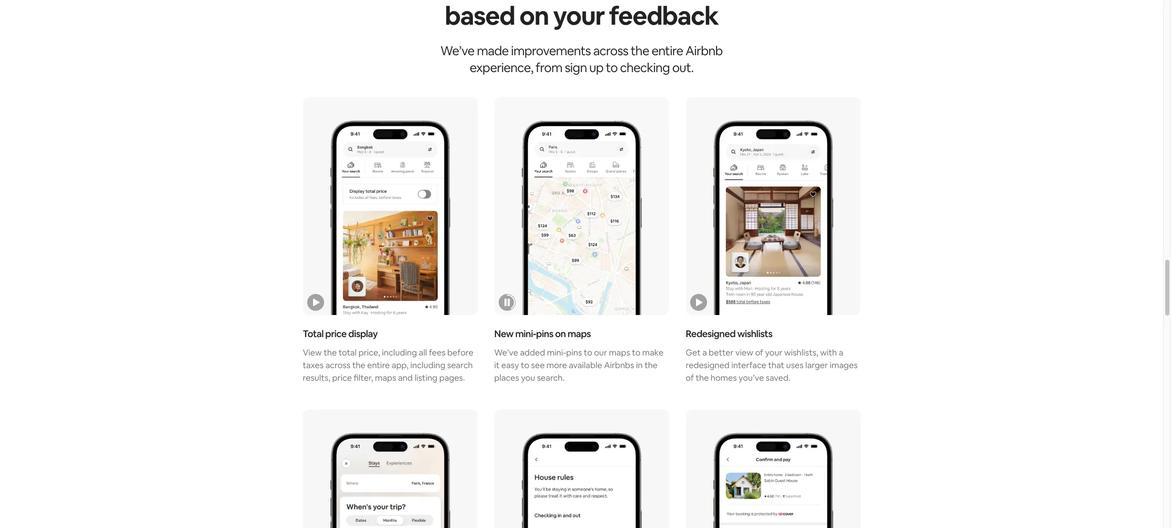 Task type: vqa. For each thing, say whether or not it's contained in the screenshot.
up in the right top of the page
yes



Task type: describe. For each thing, give the bounding box(es) containing it.
progress bar for redesigned
[[690, 294, 707, 311]]

listing pages.
[[415, 372, 465, 384]]

mini- inside we've added mini-pins to our maps to make it easy to see more available airbnbs in the places you search.
[[547, 347, 566, 358]]

wishlists,
[[784, 347, 818, 358]]

places
[[494, 372, 519, 384]]

progress bar for total
[[307, 294, 324, 311]]

view
[[736, 347, 753, 358]]

1 a from the left
[[702, 347, 707, 358]]

fees
[[429, 347, 446, 358]]

view
[[303, 347, 322, 358]]

total
[[303, 328, 324, 340]]

taxes
[[303, 360, 324, 371]]

the left total
[[324, 347, 337, 358]]

1 vertical spatial including
[[410, 360, 445, 371]]

an animation zooms in on the airbnb map, searching in paris. multiple pins showing listings with prices are on screen, and surrounding them, smaller pins show where other available listings are located. one listing is selected, and a card displaying details on that listing appears. element
[[494, 97, 669, 315]]

an animation shows the calendar search on airbnb, with a tab above that allows users to switch between "dates", "months" and "flexible". when "months" are selected, the calendar is replaced by a dial where guests can select a stay of 1–12 months. element
[[303, 410, 477, 528]]

on maps
[[555, 328, 591, 340]]

our
[[594, 347, 607, 358]]

maps inside view the total price, including all fees before taxes across the entire app, including search results, price filter, maps and listing pages.
[[375, 372, 396, 384]]

available
[[569, 360, 602, 371]]

get
[[686, 347, 701, 358]]

you've saved.
[[739, 372, 790, 384]]

we've made improvements across the entire airbnb experience, from sign up to checking out.
[[441, 43, 723, 76]]

an animation of a phone showing an airbnb rooms listing that highlights the total price of the stay. a pop up window displays the breakdown of the price. element
[[303, 97, 477, 315]]

made
[[477, 43, 509, 59]]

sign
[[565, 59, 587, 76]]

search
[[447, 360, 473, 371]]

wishlists
[[737, 328, 773, 340]]

price display
[[325, 328, 378, 340]]

price
[[332, 372, 352, 384]]

redesigned wishlists
[[686, 328, 773, 340]]

airbnbs
[[604, 360, 634, 371]]

interface
[[731, 360, 766, 371]]

checking out.
[[620, 59, 694, 76]]

results,
[[303, 372, 330, 384]]

across inside we've made improvements across the entire airbnb experience, from sign up to checking out.
[[593, 43, 628, 59]]

images
[[830, 360, 858, 371]]

an animation of a phone scrolls down to the payment screen. the option to pay in 4 payments with klarna is enlarged for emphasis. element
[[686, 410, 860, 528]]

to left our
[[584, 347, 592, 358]]

before
[[447, 347, 473, 358]]

filter,
[[354, 372, 373, 384]]

see
[[531, 360, 545, 371]]

across inside view the total price, including all fees before taxes across the entire app, including search results, price filter, maps and listing pages.
[[326, 360, 350, 371]]



Task type: locate. For each thing, give the bounding box(es) containing it.
make
[[642, 347, 664, 358]]

including down the all
[[410, 360, 445, 371]]

from
[[536, 59, 562, 76]]

the inside get a better view of your wishlists, with a redesigned interface that uses larger images of the homes you've saved.
[[696, 372, 709, 384]]

a
[[702, 347, 707, 358], [839, 347, 843, 358]]

that
[[768, 360, 784, 371]]

0 horizontal spatial pins
[[536, 328, 553, 340]]

new mini-pins on maps
[[494, 328, 591, 340]]

the down redesigned
[[696, 372, 709, 384]]

we've inside we've added mini-pins to our maps to make it easy to see more available airbnbs in the places you search.
[[494, 347, 518, 358]]

all
[[419, 347, 427, 358]]

maps
[[609, 347, 630, 358], [375, 372, 396, 384]]

1 vertical spatial mini-
[[547, 347, 566, 358]]

1 vertical spatial we've
[[494, 347, 518, 358]]

pins inside we've added mini-pins to our maps to make it easy to see more available airbnbs in the places you search.
[[566, 347, 582, 358]]

3 progress bar from the left
[[690, 294, 707, 311]]

homes
[[711, 372, 737, 384]]

we've for we've added mini-pins to our maps to make it easy to see more available airbnbs in the places you search.
[[494, 347, 518, 358]]

1 horizontal spatial across
[[593, 43, 628, 59]]

entire up checking out.
[[652, 43, 683, 59]]

we've up the easy
[[494, 347, 518, 358]]

an animation of a phone scrolling down to the new checkout instructions on a listing page. options like "throw trash away" are enlarged for emphasis. element
[[494, 410, 669, 528]]

added
[[520, 347, 545, 358]]

mini-
[[515, 328, 536, 340], [547, 347, 566, 358]]

new
[[494, 328, 514, 340]]

to
[[606, 59, 618, 76], [584, 347, 592, 358], [632, 347, 640, 358], [521, 360, 529, 371]]

redesigned
[[686, 328, 736, 340]]

total price display
[[303, 328, 378, 340]]

we've
[[441, 43, 474, 59], [494, 347, 518, 358]]

of down redesigned
[[686, 372, 694, 384]]

the up checking out.
[[631, 43, 649, 59]]

0 vertical spatial mini-
[[515, 328, 536, 340]]

0 vertical spatial across
[[593, 43, 628, 59]]

you search.
[[521, 372, 565, 384]]

it
[[494, 360, 500, 371]]

0 horizontal spatial across
[[326, 360, 350, 371]]

we've for we've made improvements across the entire airbnb experience, from sign up to checking out.
[[441, 43, 474, 59]]

1 horizontal spatial of
[[755, 347, 763, 358]]

better
[[709, 347, 734, 358]]

progress bar up total
[[307, 294, 324, 311]]

maps up airbnbs
[[609, 347, 630, 358]]

your
[[765, 347, 782, 358]]

1 horizontal spatial maps
[[609, 347, 630, 358]]

pins
[[536, 328, 553, 340], [566, 347, 582, 358]]

mini- up added at the left bottom of the page
[[515, 328, 536, 340]]

progress bar
[[307, 294, 324, 311], [498, 294, 515, 311], [690, 294, 707, 311]]

to inside we've made improvements across the entire airbnb experience, from sign up to checking out.
[[606, 59, 618, 76]]

more
[[547, 360, 567, 371]]

2 horizontal spatial progress bar
[[690, 294, 707, 311]]

including
[[382, 347, 417, 358], [410, 360, 445, 371]]

airbnb
[[686, 43, 723, 59]]

progress bar up new
[[498, 294, 515, 311]]

in
[[636, 360, 643, 371]]

1 vertical spatial maps
[[375, 372, 396, 384]]

progress bar up redesigned
[[690, 294, 707, 311]]

easy
[[501, 360, 519, 371]]

1 vertical spatial across
[[326, 360, 350, 371]]

1 horizontal spatial pins
[[566, 347, 582, 358]]

get a better view of your wishlists, with a redesigned interface that uses larger images of the homes you've saved.
[[686, 347, 858, 384]]

pins up added at the left bottom of the page
[[536, 328, 553, 340]]

0 horizontal spatial a
[[702, 347, 707, 358]]

the inside we've added mini-pins to our maps to make it easy to see more available airbnbs in the places you search.
[[645, 360, 658, 371]]

the inside we've made improvements across the entire airbnb experience, from sign up to checking out.
[[631, 43, 649, 59]]

0 horizontal spatial entire
[[367, 360, 390, 371]]

view the total price, including all fees before taxes across the entire app, including search results, price filter, maps and listing pages.
[[303, 347, 473, 384]]

2 a from the left
[[839, 347, 843, 358]]

across
[[593, 43, 628, 59], [326, 360, 350, 371]]

across up the price
[[326, 360, 350, 371]]

the
[[631, 43, 649, 59], [324, 347, 337, 358], [352, 360, 365, 371], [645, 360, 658, 371], [696, 372, 709, 384]]

we've left made
[[441, 43, 474, 59]]

0 horizontal spatial progress bar
[[307, 294, 324, 311]]

1 vertical spatial of
[[686, 372, 694, 384]]

total
[[339, 347, 357, 358]]

of
[[755, 347, 763, 358], [686, 372, 694, 384]]

maps down app,
[[375, 372, 396, 384]]

entire inside we've made improvements across the entire airbnb experience, from sign up to checking out.
[[652, 43, 683, 59]]

1 horizontal spatial entire
[[652, 43, 683, 59]]

maps inside we've added mini-pins to our maps to make it easy to see more available airbnbs in the places you search.
[[609, 347, 630, 358]]

1 horizontal spatial a
[[839, 347, 843, 358]]

2 progress bar from the left
[[498, 294, 515, 311]]

0 vertical spatial we've
[[441, 43, 474, 59]]

0 horizontal spatial we've
[[441, 43, 474, 59]]

1 horizontal spatial progress bar
[[498, 294, 515, 311]]

the right in
[[645, 360, 658, 371]]

with
[[820, 347, 837, 358]]

price,
[[359, 347, 380, 358]]

mini- up more
[[547, 347, 566, 358]]

entire inside view the total price, including all fees before taxes across the entire app, including search results, price filter, maps and listing pages.
[[367, 360, 390, 371]]

pins up available on the bottom
[[566, 347, 582, 358]]

0 vertical spatial including
[[382, 347, 417, 358]]

up
[[589, 59, 603, 76]]

larger
[[805, 360, 828, 371]]

1 horizontal spatial we've
[[494, 347, 518, 358]]

an animation of a phone shows the 'heart icon' on the corner of an airbnb room listing being tapped. a wishlist screen slides up and the first wishlist, named "sakura season", is tapped to add that listing to the wishlist. element
[[686, 97, 860, 315]]

0 horizontal spatial maps
[[375, 372, 396, 384]]

redesigned
[[686, 360, 730, 371]]

improvements
[[511, 43, 591, 59]]

0 vertical spatial maps
[[609, 347, 630, 358]]

a right with
[[839, 347, 843, 358]]

1 horizontal spatial mini-
[[547, 347, 566, 358]]

0 vertical spatial of
[[755, 347, 763, 358]]

to right up
[[606, 59, 618, 76]]

1 vertical spatial entire
[[367, 360, 390, 371]]

0 vertical spatial pins
[[536, 328, 553, 340]]

across up up
[[593, 43, 628, 59]]

a right get
[[702, 347, 707, 358]]

0 vertical spatial entire
[[652, 43, 683, 59]]

entire down price,
[[367, 360, 390, 371]]

1 vertical spatial pins
[[566, 347, 582, 358]]

of left "your"
[[755, 347, 763, 358]]

uses
[[786, 360, 804, 371]]

including up app,
[[382, 347, 417, 358]]

the up filter,
[[352, 360, 365, 371]]

app,
[[392, 360, 409, 371]]

and
[[398, 372, 413, 384]]

0 horizontal spatial of
[[686, 372, 694, 384]]

we've added mini-pins to our maps to make it easy to see more available airbnbs in the places you search.
[[494, 347, 664, 384]]

to up in
[[632, 347, 640, 358]]

to left see
[[521, 360, 529, 371]]

experience,
[[470, 59, 533, 76]]

0 horizontal spatial mini-
[[515, 328, 536, 340]]

entire
[[652, 43, 683, 59], [367, 360, 390, 371]]

1 progress bar from the left
[[307, 294, 324, 311]]

we've inside we've made improvements across the entire airbnb experience, from sign up to checking out.
[[441, 43, 474, 59]]



